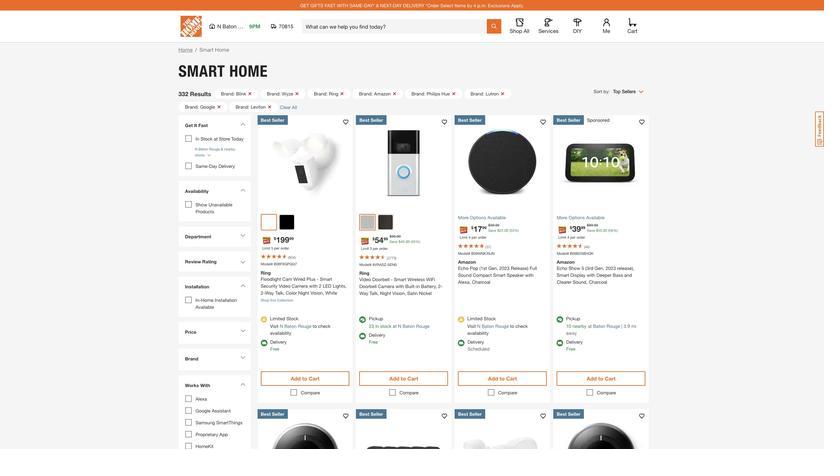 Task type: vqa. For each thing, say whether or not it's contained in the screenshot.
46 at the right bottom
yes



Task type: locate. For each thing, give the bounding box(es) containing it.
ring inside ring floodlight cam wired plus - smart security video camera with 2 led lights, 2-way talk, color night vision, white shop this collection
[[261, 270, 271, 276]]

leviton
[[251, 104, 266, 110]]

model# up floodlight
[[261, 262, 273, 266]]

1 horizontal spatial availability
[[468, 330, 489, 336]]

1 availability from the left
[[270, 330, 292, 336]]

camera down wired
[[292, 283, 308, 289]]

best for the video doorbell - smart wireless wifi doorbell camera with built-in battery, 2-way talk, night vision, satin nickel image
[[360, 117, 370, 123]]

brand: google
[[185, 104, 215, 110]]

smart left the speaker
[[494, 272, 506, 278]]

n up "stores"
[[195, 147, 198, 151]]

visit n baton rouge down collection
[[270, 323, 312, 329]]

seller
[[272, 117, 285, 123], [371, 117, 383, 123], [470, 117, 482, 123], [569, 117, 581, 123], [272, 411, 285, 417], [371, 411, 383, 417], [470, 411, 482, 417], [569, 411, 581, 417]]

baton left |
[[594, 323, 606, 329]]

2 visit n baton rouge from the left
[[468, 323, 509, 329]]

$ inside $ 17 99
[[472, 225, 474, 230]]

with down (3rd
[[587, 272, 596, 278]]

wired
[[294, 276, 306, 282]]

8 caret icon image from the top
[[241, 383, 245, 386]]

2 add from the left
[[390, 375, 400, 382]]

1 to check availability from the left
[[270, 323, 331, 336]]

3 n baton rouge link from the left
[[478, 323, 509, 329]]

1 horizontal spatial 2-
[[439, 284, 443, 289]]

video inside ring floodlight cam wired plus - smart security video camera with 2 led lights, 2-way talk, color night vision, white shop this collection
[[279, 283, 291, 289]]

) for 199
[[295, 255, 296, 260]]

wifi
[[427, 277, 436, 282]]

1 horizontal spatial in
[[417, 284, 420, 289]]

alexa
[[196, 396, 207, 402]]

pickup up 10
[[567, 316, 581, 321]]

1 horizontal spatial at
[[393, 323, 397, 329]]

built-
[[406, 284, 417, 289]]

4 up model# b09wnk39jn
[[469, 235, 471, 240]]

0 horizontal spatial limited
[[270, 316, 285, 321]]

2 horizontal spatial stock
[[484, 316, 496, 321]]

brand: wyze button
[[261, 89, 306, 99]]

.
[[495, 223, 496, 227], [594, 223, 595, 227], [504, 228, 505, 233], [603, 228, 604, 233], [396, 234, 397, 238], [405, 240, 406, 244]]

more for 17
[[459, 215, 469, 220]]

baton inside n baton rouge & nearby stores
[[199, 147, 208, 151]]

caret icon image inside price link
[[241, 330, 245, 333]]

video
[[360, 277, 371, 282], [279, 283, 291, 289]]

doorbell
[[373, 277, 390, 282], [360, 284, 377, 289]]

0 horizontal spatial talk,
[[275, 290, 285, 296]]

1 add to cart button from the left
[[261, 371, 350, 386]]

0 horizontal spatial to check availability
[[270, 323, 331, 336]]

pickup inside pickup 23 in stock at n baton rouge
[[369, 316, 383, 321]]

bass
[[613, 272, 624, 278]]

smartthings
[[217, 420, 243, 425]]

department link
[[182, 230, 248, 243]]

seller for nest learning thermostat - smart wi-fi thermostat - stainless steel 'image'
[[272, 411, 285, 417]]

best for nest learning thermostat - smart wi-fi thermostat - stainless steel 'image'
[[261, 411, 271, 417]]

1 horizontal spatial amazon
[[459, 259, 476, 265]]

camera down sen0
[[378, 284, 395, 289]]

in inside pickup 23 in stock at n baton rouge
[[376, 323, 379, 329]]

white image
[[262, 215, 276, 229]]

2023 up the speaker
[[500, 266, 510, 271]]

available inside the in-home installation available
[[196, 304, 214, 310]]

scheduled
[[468, 346, 490, 352]]

echo for 39
[[557, 266, 568, 271]]

all for clear all
[[292, 104, 297, 110]]

order for 54
[[380, 246, 388, 251]]

baton down collection
[[285, 323, 297, 329]]

to for 54
[[401, 375, 406, 382]]

caret icon image inside installation link
[[241, 284, 245, 287]]

amazon inside amazon echo pop (1st gen, 2023 release) full sound compact smart speaker with alexa, charcoal
[[459, 259, 476, 265]]

per for 17
[[472, 235, 477, 240]]

$ inside $ 54 99
[[373, 237, 375, 242]]

brand: philips hue
[[412, 91, 450, 96]]

echo inside amazon echo pop (1st gen, 2023 release) full sound compact smart speaker with alexa, charcoal
[[459, 266, 469, 271]]

0 horizontal spatial show
[[196, 202, 207, 207]]

2 pickup from the left
[[567, 316, 581, 321]]

3 caret icon image from the top
[[241, 234, 245, 237]]

$ for $ 89 . 99 save $ 50 . 00 ( 56 %) limit 4 per order
[[588, 223, 590, 227]]

visit down the "this"
[[270, 323, 279, 329]]

*order
[[426, 2, 440, 8]]

cart for 199
[[309, 375, 320, 382]]

1 horizontal spatial -
[[391, 277, 393, 282]]

delivery free
[[369, 332, 386, 345], [271, 339, 287, 352], [567, 339, 583, 352]]

stock right the in
[[201, 136, 213, 142]]

more options available link for 17
[[459, 214, 547, 221]]

add to cart for 199
[[291, 375, 320, 382]]

with left "2" in the bottom of the page
[[309, 283, 318, 289]]

2 add to cart button from the left
[[360, 371, 449, 386]]

1 horizontal spatial save
[[489, 228, 497, 233]]

fast
[[325, 2, 336, 8]]

4 add from the left
[[587, 375, 597, 382]]

pickup for pickup 23 in stock at n baton rouge
[[369, 316, 383, 321]]

caret icon image inside the get it fast link
[[241, 123, 245, 126]]

venetian bronze image
[[379, 215, 393, 230]]

rating
[[202, 259, 217, 264]]

limit up model# b09wnk39jn
[[460, 235, 468, 240]]

1 horizontal spatial delivery free
[[369, 332, 386, 345]]

add to cart button for 39
[[557, 371, 646, 386]]

limited stock right limited stock for pickup image
[[468, 316, 496, 321]]

1 echo from the left
[[459, 266, 469, 271]]

home left /
[[179, 46, 193, 53]]

39 inside $ 39 . 99 save $ 22 . 00 ( 55 %) limit 4 per order
[[491, 223, 495, 227]]

2023
[[500, 266, 510, 271], [606, 266, 616, 271]]

0 horizontal spatial vision,
[[311, 290, 324, 296]]

visit n baton rouge for 17
[[468, 323, 509, 329]]

4 inside $ 89 . 99 save $ 50 . 00 ( 56 %) limit 4 per order
[[568, 235, 570, 240]]

0 horizontal spatial video
[[279, 283, 291, 289]]

0 vertical spatial google
[[200, 104, 215, 110]]

echo for 17
[[459, 266, 469, 271]]

in inside ring video doorbell - smart wireless wifi doorbell camera with built-in battery, 2- way talk, night vision, satin nickel
[[417, 284, 420, 289]]

show inside show unavailable products
[[196, 202, 207, 207]]

nearby inside n baton rouge & nearby stores
[[224, 147, 235, 151]]

order down $ 54 99
[[380, 246, 388, 251]]

2 echo from the left
[[557, 266, 568, 271]]

) up b08f6gpqq7
[[295, 255, 296, 260]]

6 caret icon image from the top
[[241, 330, 245, 333]]

smart up built-
[[394, 277, 407, 282]]

b09b2sbhqk
[[570, 251, 594, 256]]

1 horizontal spatial all
[[524, 28, 530, 34]]

0 horizontal spatial check
[[318, 323, 331, 329]]

night right color
[[299, 290, 310, 296]]

delivery inside delivery scheduled
[[468, 339, 484, 345]]

echo up clearer
[[557, 266, 568, 271]]

$ inside $ 39 99
[[570, 225, 573, 230]]

5 left (3rd
[[582, 266, 585, 271]]

charcoal down compact
[[472, 279, 491, 285]]

%) for 39
[[614, 228, 618, 233]]

brand: for brand: philips hue
[[412, 91, 426, 96]]

in-home installation available link
[[196, 297, 237, 310]]

free for 39
[[567, 346, 576, 352]]

2 horizontal spatial 00
[[604, 228, 608, 233]]

2 more from the left
[[557, 215, 568, 220]]

1 horizontal spatial camera
[[378, 284, 395, 289]]

0 vertical spatial all
[[524, 28, 530, 34]]

camera
[[292, 283, 308, 289], [378, 284, 395, 289]]

smart right /
[[200, 46, 214, 53]]

brand:
[[221, 91, 235, 96], [267, 91, 281, 96], [314, 91, 328, 96], [359, 91, 373, 96], [412, 91, 426, 96], [471, 91, 485, 96], [185, 104, 199, 110], [236, 104, 250, 110]]

2 horizontal spatial save
[[588, 228, 596, 233]]

00 inside $ 39 . 99 save $ 22 . 00 ( 55 %) limit 4 per order
[[505, 228, 509, 233]]

0 horizontal spatial 39
[[491, 223, 495, 227]]

at right the stock
[[393, 323, 397, 329]]

limit inside $ 39 . 99 save $ 22 . 00 ( 55 %) limit 4 per order
[[460, 235, 468, 240]]

00 inside the $ 99 . 99 save $ 45 . 00 ( 45 %) limit 3 per order
[[406, 240, 410, 244]]

& down in stock at store today link
[[221, 147, 223, 151]]

smart down "home / smart home"
[[179, 62, 225, 81]]

1 horizontal spatial vision,
[[393, 291, 406, 296]]

security
[[261, 283, 278, 289]]

0 horizontal spatial 2023
[[500, 266, 510, 271]]

4 add to cart button from the left
[[557, 371, 646, 386]]

brand: for brand: ring
[[314, 91, 328, 96]]

3 add to cart button from the left
[[459, 371, 547, 386]]

smart inside amazon echo show 5 (3rd gen, 2023 release), smart display with deeper bass and clearer sound, charcoal
[[557, 272, 570, 278]]

0 horizontal spatial more options available
[[459, 215, 506, 220]]

1 horizontal spatial show
[[569, 266, 581, 271]]

39 right $ 17 99
[[491, 223, 495, 227]]

| 3.9 mi away
[[567, 323, 637, 336]]

wireless
[[408, 277, 425, 282]]

2 horizontal spatial amazon
[[557, 259, 575, 265]]

2 horizontal spatial available shipping image
[[459, 340, 465, 346]]

0 horizontal spatial n baton rouge link
[[280, 323, 312, 329]]

brand: inside button
[[185, 104, 199, 110]]

options
[[470, 215, 487, 220], [569, 215, 585, 220]]

availability for 199
[[270, 330, 292, 336]]

1 horizontal spatial more options available
[[557, 215, 605, 220]]

1 pickup from the left
[[369, 316, 383, 321]]

0 horizontal spatial &
[[221, 147, 223, 151]]

10 nearby at baton rouge
[[567, 323, 621, 329]]

1 more options available from the left
[[459, 215, 506, 220]]

$ for $ 199 99
[[274, 236, 276, 241]]

1 gen, from the left
[[489, 266, 499, 271]]

0 horizontal spatial camera
[[292, 283, 308, 289]]

2- right battery, at the right bottom
[[439, 284, 443, 289]]

available shipping image
[[360, 333, 366, 339], [261, 340, 268, 346], [459, 340, 465, 346]]

services button
[[539, 18, 560, 34]]

n up "home / smart home"
[[217, 23, 221, 29]]

1 horizontal spatial n baton rouge link
[[398, 323, 430, 329]]

order down the $ 199 99 on the bottom of the page
[[281, 246, 289, 250]]

ring
[[329, 91, 339, 96], [261, 270, 271, 276], [360, 271, 370, 276]]

1 horizontal spatial shop
[[510, 28, 523, 34]]

1 horizontal spatial night
[[380, 291, 392, 296]]

talk,
[[275, 290, 285, 296], [370, 291, 379, 296]]

1 horizontal spatial installation
[[215, 297, 237, 303]]

5 caret icon image from the top
[[241, 284, 245, 287]]

fast
[[199, 122, 208, 128]]

4 add to cart from the left
[[587, 375, 616, 382]]

2- inside ring floodlight cam wired plus - smart security video camera with 2 led lights, 2-way talk, color night vision, white shop this collection
[[261, 290, 265, 296]]

n baton rouge link down collection
[[280, 323, 312, 329]]

brand: for brand: amazon
[[359, 91, 373, 96]]

stock right limited stock for pickup image
[[484, 316, 496, 321]]

cart for 39
[[605, 375, 616, 382]]

talk, inside ring floodlight cam wired plus - smart security video camera with 2 led lights, 2-way talk, color night vision, white shop this collection
[[275, 290, 285, 296]]

0 horizontal spatial availability
[[270, 330, 292, 336]]

0 horizontal spatial ring
[[261, 270, 271, 276]]

lights,
[[333, 283, 347, 289]]

seller for floodlight cam wired plus - smart security video camera with 2 led lights, 2-way talk, color night vision, white image
[[272, 117, 285, 123]]

0 horizontal spatial 00
[[406, 240, 410, 244]]

way down security
[[265, 290, 274, 296]]

0 horizontal spatial way
[[265, 290, 274, 296]]

limit up the model# b09b2sbhqk
[[559, 235, 567, 240]]

gen, inside amazon echo show 5 (3rd gen, 2023 release), smart display with deeper bass and clearer sound, charcoal
[[595, 266, 605, 271]]

available shipping image left delivery scheduled
[[459, 340, 465, 346]]

1 more options available link from the left
[[459, 214, 547, 221]]

1 horizontal spatial 39
[[573, 224, 581, 234]]

google down results
[[200, 104, 215, 110]]

sellers
[[623, 89, 636, 94]]

0 vertical spatial 2-
[[439, 284, 443, 289]]

camera inside ring floodlight cam wired plus - smart security video camera with 2 led lights, 2-way talk, color night vision, white shop this collection
[[292, 283, 308, 289]]

( right the 22
[[510, 228, 511, 233]]

%) inside $ 39 . 99 save $ 22 . 00 ( 55 %) limit 4 per order
[[515, 228, 519, 233]]

99 inside $ 39 99
[[581, 225, 586, 230]]

price
[[185, 329, 197, 335]]

$ inside the $ 199 99
[[274, 236, 276, 241]]

with down full
[[526, 272, 534, 278]]

doorbell down the model# 8vrasz-sen0
[[360, 284, 377, 289]]

echo up sound
[[459, 266, 469, 271]]

visit
[[270, 323, 279, 329], [468, 323, 476, 329]]

order for 17
[[478, 235, 487, 240]]

0 horizontal spatial charcoal
[[472, 279, 491, 285]]

seller for echo pop (1st gen, 2023 release) full sound compact smart speaker with alexa, charcoal image
[[470, 117, 482, 123]]

add to cart for 17
[[489, 375, 517, 382]]

1 horizontal spatial more options available link
[[557, 214, 646, 221]]

check
[[318, 323, 331, 329], [516, 323, 528, 329]]

with inside amazon echo show 5 (3rd gen, 2023 release), smart display with deeper bass and clearer sound, charcoal
[[587, 272, 596, 278]]

2 horizontal spatial n baton rouge link
[[478, 323, 509, 329]]

available for pickup image
[[557, 316, 564, 323]]

2 to check availability from the left
[[468, 323, 528, 336]]

caret icon image inside works with link
[[241, 383, 245, 386]]

caret icon image for availability
[[241, 189, 245, 192]]

best for the nest cam with floodlight - wired outdoor smart home security camera image
[[459, 411, 469, 417]]

0 horizontal spatial save
[[390, 240, 398, 244]]

rouge inside pickup 23 in stock at n baton rouge
[[417, 323, 430, 329]]

add for 54
[[390, 375, 400, 382]]

smart up led
[[320, 276, 333, 282]]

n baton rouge link for 17
[[478, 323, 509, 329]]

1 vertical spatial 2-
[[261, 290, 265, 296]]

n up delivery scheduled
[[478, 323, 481, 329]]

gen, inside amazon echo pop (1st gen, 2023 release) full sound compact smart speaker with alexa, charcoal
[[489, 266, 499, 271]]

review
[[185, 259, 201, 264]]

home down installation link
[[201, 297, 214, 303]]

black image
[[280, 215, 295, 230]]

brand: ring button
[[308, 89, 351, 99]]

0 horizontal spatial at
[[214, 136, 218, 142]]

0 horizontal spatial 45
[[401, 240, 405, 244]]

more for 39
[[557, 215, 568, 220]]

doorbell down "8vrasz-"
[[373, 277, 390, 282]]

1 horizontal spatial echo
[[557, 266, 568, 271]]

caret icon image inside availability link
[[241, 189, 245, 192]]

limit left 3
[[361, 246, 369, 251]]

1 horizontal spatial gen,
[[595, 266, 605, 271]]

4 for 39
[[568, 235, 570, 240]]

2 horizontal spatial ring
[[360, 271, 370, 276]]

|
[[622, 323, 623, 329]]

1 visit from the left
[[270, 323, 279, 329]]

1 horizontal spatial ring
[[329, 91, 339, 96]]

( inside $ 89 . 99 save $ 50 . 00 ( 56 %) limit 4 per order
[[609, 228, 610, 233]]

0 vertical spatial video
[[360, 277, 371, 282]]

to for 39
[[599, 375, 604, 382]]

50
[[599, 228, 603, 233]]

outdoor 4 (4th gen) wireless outdoor smart home security camera system with 5 cameras, up to 2-year battery life (black) image
[[356, 409, 452, 449]]

all inside shop all button
[[524, 28, 530, 34]]

&
[[376, 2, 379, 8], [221, 147, 223, 151]]

nest learning thermostat - smart wi-fi thermostat - mirror black image
[[554, 409, 649, 449]]

1 vertical spatial 5
[[582, 266, 585, 271]]

add to cart
[[291, 375, 320, 382], [390, 375, 419, 382], [489, 375, 517, 382], [587, 375, 616, 382]]

1 horizontal spatial pickup
[[567, 316, 581, 321]]

1 visit n baton rouge from the left
[[270, 323, 312, 329]]

options up $ 39 99
[[569, 215, 585, 220]]

more options available up $ 39 99
[[557, 215, 605, 220]]

best seller for the nest cam with floodlight - wired outdoor smart home security camera image
[[459, 411, 482, 417]]

0 vertical spatial &
[[376, 2, 379, 8]]

nest learning thermostat - smart wi-fi thermostat - stainless steel image
[[258, 409, 353, 449]]

- right the plus
[[317, 276, 319, 282]]

in-
[[196, 297, 201, 303]]

charcoal inside amazon echo pop (1st gen, 2023 release) full sound compact smart speaker with alexa, charcoal
[[472, 279, 491, 285]]

shop down apply.
[[510, 28, 523, 34]]

%) for 17
[[515, 228, 519, 233]]

sort
[[594, 89, 603, 94]]

0 vertical spatial installation
[[185, 284, 209, 289]]

model# left b09b2sbhqk
[[557, 251, 569, 256]]

0 horizontal spatial gen,
[[489, 266, 499, 271]]

39 left 89
[[573, 224, 581, 234]]

me button
[[596, 18, 618, 34]]

n inside n baton rouge & nearby stores
[[195, 147, 198, 151]]

save inside $ 89 . 99 save $ 50 . 00 ( 56 %) limit 4 per order
[[588, 228, 596, 233]]

floodlight cam wired plus - smart security video camera with 2 led lights, 2-way talk, color night vision, white image
[[258, 115, 353, 211]]

shop inside ring floodlight cam wired plus - smart security video camera with 2 led lights, 2-way talk, color night vision, white shop this collection
[[261, 298, 270, 302]]

philips
[[427, 91, 441, 96]]

caret icon image inside department link
[[241, 234, 245, 237]]

seller for the video doorbell - smart wireless wifi doorbell camera with built-in battery, 2-way talk, night vision, satin nickel image
[[371, 117, 383, 123]]

0 horizontal spatial more
[[459, 215, 469, 220]]

1 limited stock from the left
[[270, 316, 299, 321]]

cam
[[283, 276, 292, 282]]

get
[[185, 122, 193, 128]]

) up sen0
[[396, 256, 397, 260]]

delivery for 54
[[369, 332, 386, 338]]

n baton rouge & nearby stores
[[195, 147, 235, 157]]

2 2023 from the left
[[606, 266, 616, 271]]

2 compare from the left
[[400, 390, 419, 395]]

0 horizontal spatial delivery free
[[271, 339, 287, 352]]

( right 50
[[609, 228, 610, 233]]

1 horizontal spatial 00
[[505, 228, 509, 233]]

1 horizontal spatial 2023
[[606, 266, 616, 271]]

assistant
[[212, 408, 231, 414]]

per down $ 39 99
[[571, 235, 576, 240]]

apply.
[[512, 2, 524, 8]]

0 horizontal spatial nearby
[[224, 147, 235, 151]]

3 add from the left
[[489, 375, 499, 382]]

at left store
[[214, 136, 218, 142]]

0 horizontal spatial pickup
[[369, 316, 383, 321]]

caret icon image for works with
[[241, 383, 245, 386]]

with left built-
[[396, 284, 404, 289]]

1 add from the left
[[291, 375, 301, 382]]

per inside $ 39 . 99 save $ 22 . 00 ( 55 %) limit 4 per order
[[472, 235, 477, 240]]

add for 17
[[489, 375, 499, 382]]

3 compare from the left
[[499, 390, 518, 395]]

( up sen0
[[387, 256, 388, 260]]

2 horizontal spatial free
[[567, 346, 576, 352]]

items
[[455, 2, 466, 8]]

night
[[299, 290, 310, 296], [380, 291, 392, 296]]

seller for nest learning thermostat - smart wi-fi thermostat - mirror black image
[[569, 411, 581, 417]]

brand: for brand: leviton
[[236, 104, 250, 110]]

0 horizontal spatial 2-
[[261, 290, 265, 296]]

1 more from the left
[[459, 215, 469, 220]]

talk, up shop this collection link
[[275, 290, 285, 296]]

all inside clear all button
[[292, 104, 297, 110]]

0 horizontal spatial amazon
[[374, 91, 391, 96]]

next-
[[381, 2, 393, 8]]

visit up delivery scheduled
[[468, 323, 476, 329]]

1 horizontal spatial %)
[[515, 228, 519, 233]]

all right clear
[[292, 104, 297, 110]]

delivery free for 199
[[271, 339, 287, 352]]

same-
[[350, 2, 365, 8]]

order down $ 39 99
[[577, 235, 586, 240]]

video down the model# 8vrasz-sen0
[[360, 277, 371, 282]]

3 add to cart from the left
[[489, 375, 517, 382]]

smart inside ring video doorbell - smart wireless wifi doorbell camera with built-in battery, 2- way talk, night vision, satin nickel
[[394, 277, 407, 282]]

0 horizontal spatial visit n baton rouge
[[270, 323, 312, 329]]

installation inside installation link
[[185, 284, 209, 289]]

gen, right (1st
[[489, 266, 499, 271]]

1 horizontal spatial nearby
[[573, 323, 587, 329]]

0 horizontal spatial visit
[[270, 323, 279, 329]]

installation link
[[182, 280, 248, 295]]

video inside ring video doorbell - smart wireless wifi doorbell camera with built-in battery, 2- way talk, night vision, satin nickel
[[360, 277, 371, 282]]

video down cam
[[279, 283, 291, 289]]

0 vertical spatial doorbell
[[373, 277, 390, 282]]

1 vertical spatial &
[[221, 147, 223, 151]]

top
[[614, 89, 621, 94]]

diy
[[574, 28, 582, 34]]

1 options from the left
[[470, 215, 487, 220]]

amazon inside amazon echo show 5 (3rd gen, 2023 release), smart display with deeper bass and clearer sound, charcoal
[[557, 259, 575, 265]]

more options available link up 89
[[557, 214, 646, 221]]

1 vertical spatial show
[[569, 266, 581, 271]]

1 45 from the left
[[401, 240, 405, 244]]

45
[[401, 240, 405, 244], [412, 240, 416, 244]]

1 limited from the left
[[270, 316, 285, 321]]

seller for outdoor 4 (4th gen) wireless outdoor smart home security camera system with 5 cameras, up to 2-year battery life (black) image
[[371, 411, 383, 417]]

1 vertical spatial video
[[279, 283, 291, 289]]

save right $ 54 99
[[390, 240, 398, 244]]

release)
[[511, 266, 529, 271]]

per inside the $ 99 . 99 save $ 45 . 00 ( 45 %) limit 3 per order
[[373, 246, 379, 251]]

show up "products"
[[196, 202, 207, 207]]

1 horizontal spatial 45
[[412, 240, 416, 244]]

best seller for echo pop (1st gen, 2023 release) full sound compact smart speaker with alexa, charcoal image
[[459, 117, 482, 123]]

1 add to cart from the left
[[291, 375, 320, 382]]

4 inside $ 39 . 99 save $ 22 . 00 ( 55 %) limit 4 per order
[[469, 235, 471, 240]]

2 add to cart from the left
[[390, 375, 419, 382]]

2 more options available from the left
[[557, 215, 605, 220]]

2 charcoal from the left
[[589, 279, 608, 285]]

2 limited stock from the left
[[468, 316, 496, 321]]

charcoal inside amazon echo show 5 (3rd gen, 2023 release), smart display with deeper bass and clearer sound, charcoal
[[589, 279, 608, 285]]

7 caret icon image from the top
[[241, 356, 245, 359]]

0 horizontal spatial -
[[317, 276, 319, 282]]

1 charcoal from the left
[[472, 279, 491, 285]]

0 horizontal spatial %)
[[416, 240, 421, 244]]

way up available for pickup icon
[[360, 291, 369, 296]]

order inside $ 89 . 99 save $ 50 . 00 ( 56 %) limit 4 per order
[[577, 235, 586, 240]]

diy button
[[568, 18, 589, 34]]

availability for 17
[[468, 330, 489, 336]]

color
[[286, 290, 297, 296]]

save down 89
[[588, 228, 596, 233]]

talk, down the model# 8vrasz-sen0
[[370, 291, 379, 296]]

2 45 from the left
[[412, 240, 416, 244]]

brand: inside 'button'
[[267, 91, 281, 96]]

n inside pickup 23 in stock at n baton rouge
[[398, 323, 402, 329]]

best seller
[[261, 117, 285, 123], [360, 117, 383, 123], [459, 117, 482, 123], [557, 117, 581, 123], [261, 411, 285, 417], [360, 411, 383, 417], [459, 411, 482, 417], [557, 411, 581, 417]]

4 for 17
[[469, 235, 471, 240]]

0 horizontal spatial installation
[[185, 284, 209, 289]]

floodlight
[[261, 276, 281, 282]]

1 2023 from the left
[[500, 266, 510, 271]]

available shipping image for 199
[[261, 340, 268, 346]]

in-home installation available
[[196, 297, 237, 310]]

caret icon image for department
[[241, 234, 245, 237]]

00 for 39
[[604, 228, 608, 233]]

1 horizontal spatial available
[[488, 215, 506, 220]]

2 check from the left
[[516, 323, 528, 329]]

( inside the $ 99 . 99 save $ 45 . 00 ( 45 %) limit 3 per order
[[411, 240, 412, 244]]

4 compare from the left
[[597, 390, 617, 395]]

order for 39
[[577, 235, 586, 240]]

1 n baton rouge link from the left
[[280, 323, 312, 329]]

)
[[491, 245, 492, 249], [590, 245, 590, 249], [295, 255, 296, 260], [396, 256, 397, 260]]

nearby down store
[[224, 147, 235, 151]]

1 horizontal spatial visit
[[468, 323, 476, 329]]

2 gen, from the left
[[595, 266, 605, 271]]

1 compare from the left
[[301, 390, 320, 395]]

n baton rouge link right the stock
[[398, 323, 430, 329]]

00 right 50
[[604, 228, 608, 233]]

all for shop all
[[524, 28, 530, 34]]

00 right the 22
[[505, 228, 509, 233]]

feedback link image
[[816, 111, 825, 147]]

model# for 39
[[557, 251, 569, 256]]

1 vertical spatial installation
[[215, 297, 237, 303]]

home inside the in-home installation available
[[201, 297, 214, 303]]

1 vertical spatial shop
[[261, 298, 270, 302]]

2 options from the left
[[569, 215, 585, 220]]

visit for 199
[[270, 323, 279, 329]]

camera inside ring video doorbell - smart wireless wifi doorbell camera with built-in battery, 2- way talk, night vision, satin nickel
[[378, 284, 395, 289]]

smart inside ring floodlight cam wired plus - smart security video camera with 2 led lights, 2-way talk, color night vision, white shop this collection
[[320, 276, 333, 282]]

available shipping image down available for pickup icon
[[360, 333, 366, 339]]

2 availability from the left
[[468, 330, 489, 336]]

caret icon image
[[241, 123, 245, 126], [241, 189, 245, 192], [241, 234, 245, 237], [241, 261, 245, 264], [241, 284, 245, 287], [241, 330, 245, 333], [241, 356, 245, 359], [241, 383, 245, 386]]

1 horizontal spatial more
[[557, 215, 568, 220]]

0 vertical spatial nearby
[[224, 147, 235, 151]]

echo inside amazon echo show 5 (3rd gen, 2023 release), smart display with deeper bass and clearer sound, charcoal
[[557, 266, 568, 271]]

4 up the model# b09b2sbhqk
[[568, 235, 570, 240]]

%) inside $ 89 . 99 save $ 50 . 00 ( 56 %) limit 4 per order
[[614, 228, 618, 233]]

2023 inside amazon echo pop (1st gen, 2023 release) full sound compact smart speaker with alexa, charcoal
[[500, 266, 510, 271]]

2 caret icon image from the top
[[241, 189, 245, 192]]

limit for 54
[[361, 246, 369, 251]]

department
[[185, 234, 211, 239]]

google inside button
[[200, 104, 215, 110]]

00 inside $ 89 . 99 save $ 50 . 00 ( 56 %) limit 4 per order
[[604, 228, 608, 233]]

installation
[[185, 284, 209, 289], [215, 297, 237, 303]]

charcoal down deeper
[[589, 279, 608, 285]]

available shipping image down limited stock for pickup icon
[[261, 340, 268, 346]]

1 vertical spatial all
[[292, 104, 297, 110]]

ring for ring video doorbell - smart wireless wifi doorbell camera with built-in battery, 2- way talk, night vision, satin nickel
[[360, 271, 370, 276]]

per inside $ 89 . 99 save $ 50 . 00 ( 56 %) limit 4 per order
[[571, 235, 576, 240]]

limited stock down collection
[[270, 316, 299, 321]]

pop
[[470, 266, 479, 271]]

baton up "stores"
[[199, 147, 208, 151]]

2 visit from the left
[[468, 323, 476, 329]]

2- down security
[[261, 290, 265, 296]]

2 horizontal spatial delivery free
[[567, 339, 583, 352]]

night left satin
[[380, 291, 392, 296]]

0 horizontal spatial 4
[[469, 235, 471, 240]]

best for echo show 5 (3rd gen, 2023 release), smart display with deeper bass and clearer sound, charcoal image
[[557, 117, 567, 123]]

visit n baton rouge up delivery scheduled
[[468, 323, 509, 329]]

works
[[185, 383, 199, 388]]

limited right limited stock for pickup image
[[468, 316, 483, 321]]

0 vertical spatial in
[[417, 284, 420, 289]]

google down 'alexa' "link"
[[196, 408, 211, 414]]

1 horizontal spatial charcoal
[[589, 279, 608, 285]]

5
[[271, 246, 273, 250], [582, 266, 585, 271]]

2 more options available link from the left
[[557, 214, 646, 221]]

way inside ring video doorbell - smart wireless wifi doorbell camera with built-in battery, 2- way talk, night vision, satin nickel
[[360, 291, 369, 296]]

00 for 54
[[406, 240, 410, 244]]

1 check from the left
[[318, 323, 331, 329]]

39 for $ 39 . 99 save $ 22 . 00 ( 55 %) limit 4 per order
[[491, 223, 495, 227]]

show
[[196, 202, 207, 207], [569, 266, 581, 271]]

available up 89
[[587, 215, 605, 220]]

get
[[300, 2, 309, 8]]

limit inside $ 89 . 99 save $ 50 . 00 ( 56 %) limit 4 per order
[[559, 235, 567, 240]]

ring inside ring video doorbell - smart wireless wifi doorbell camera with built-in battery, 2- way talk, night vision, satin nickel
[[360, 271, 370, 276]]

to for 17
[[500, 375, 505, 382]]

2 horizontal spatial available
[[587, 215, 605, 220]]

mi
[[632, 323, 637, 329]]

store
[[219, 136, 230, 142]]

0 vertical spatial show
[[196, 202, 207, 207]]

limit for 17
[[460, 235, 468, 240]]

1 caret icon image from the top
[[241, 123, 245, 126]]

0 horizontal spatial options
[[470, 215, 487, 220]]

clear all
[[280, 104, 297, 110]]

2 horizontal spatial %)
[[614, 228, 618, 233]]

save inside the $ 99 . 99 save $ 45 . 00 ( 45 %) limit 3 per order
[[390, 240, 398, 244]]

99 inside the $ 199 99
[[290, 236, 294, 241]]

baton right the stock
[[403, 323, 415, 329]]

99 inside $ 89 . 99 save $ 50 . 00 ( 56 %) limit 4 per order
[[595, 223, 599, 227]]

%) for 54
[[416, 240, 421, 244]]

brand: wyze
[[267, 91, 293, 96]]

sponsored
[[588, 117, 610, 123]]

caret icon image for installation
[[241, 284, 245, 287]]

2 limited from the left
[[468, 316, 483, 321]]

available up the 22
[[488, 215, 506, 220]]

free
[[369, 339, 378, 345], [271, 346, 280, 352], [567, 346, 576, 352]]

0 horizontal spatial 5
[[271, 246, 273, 250]]

installation down installation link
[[215, 297, 237, 303]]

add to cart for 54
[[390, 375, 419, 382]]

) up b09b2sbhqk
[[590, 245, 590, 249]]

order inside the $ 99 . 99 save $ 45 . 00 ( 45 %) limit 3 per order
[[380, 246, 388, 251]]



Task type: describe. For each thing, give the bounding box(es) containing it.
) for 39
[[590, 245, 590, 249]]

away
[[567, 330, 577, 336]]

caret icon image for brand
[[241, 356, 245, 359]]

display
[[571, 272, 586, 278]]

( 37 )
[[486, 245, 492, 249]]

limited stock for pickup image
[[261, 316, 267, 323]]

home up the smart home
[[215, 46, 229, 53]]

home / smart home
[[179, 46, 229, 53]]

2- inside ring video doorbell - smart wireless wifi doorbell camera with built-in battery, 2- way talk, night vision, satin nickel
[[439, 284, 443, 289]]

review rating
[[185, 259, 217, 264]]

get it fast
[[185, 122, 208, 128]]

$ 199 99
[[274, 235, 294, 244]]

1 horizontal spatial &
[[376, 2, 379, 8]]

check for 199
[[318, 323, 331, 329]]

night inside ring video doorbell - smart wireless wifi doorbell camera with built-in battery, 2- way talk, night vision, satin nickel
[[380, 291, 392, 296]]

get gifts fast with same-day* & next-day delivery *order select items by 4 p.m. exclusions apply.
[[300, 2, 524, 8]]

804
[[289, 255, 295, 260]]

proprietary app
[[196, 432, 228, 437]]

way inside ring floodlight cam wired plus - smart security video camera with 2 led lights, 2-way talk, color night vision, white shop this collection
[[265, 290, 274, 296]]

cart for 17
[[507, 375, 517, 382]]

1 horizontal spatial 4
[[474, 2, 477, 8]]

the home depot logo image
[[181, 16, 202, 37]]

brand: for brand: blink
[[221, 91, 235, 96]]

332
[[179, 90, 189, 97]]

night inside ring floodlight cam wired plus - smart security video camera with 2 led lights, 2-way talk, color night vision, white shop this collection
[[299, 290, 310, 296]]

to for 199
[[302, 375, 308, 382]]

alexa link
[[196, 396, 207, 402]]

( up b09wnk39jn at the bottom right
[[486, 245, 487, 249]]

available shipping image for 17
[[459, 340, 465, 346]]

check for 17
[[516, 323, 528, 329]]

delivery for 17
[[468, 339, 484, 345]]

smart home
[[179, 62, 268, 81]]

compare for 39
[[597, 390, 617, 395]]

show inside amazon echo show 5 (3rd gen, 2023 release), smart display with deeper bass and clearer sound, charcoal
[[569, 266, 581, 271]]

best seller for nest learning thermostat - smart wi-fi thermostat - mirror black image
[[557, 411, 581, 417]]

2023 inside amazon echo show 5 (3rd gen, 2023 release), smart display with deeper bass and clearer sound, charcoal
[[606, 266, 616, 271]]

vision, inside ring floodlight cam wired plus - smart security video camera with 2 led lights, 2-way talk, color night vision, white shop this collection
[[311, 290, 324, 296]]

hue
[[442, 91, 450, 96]]

clear all button
[[280, 104, 302, 110]]

ring inside button
[[329, 91, 339, 96]]

per for 39
[[571, 235, 576, 240]]

- inside ring video doorbell - smart wireless wifi doorbell camera with built-in battery, 2- way talk, night vision, satin nickel
[[391, 277, 393, 282]]

rouge inside n baton rouge & nearby stores
[[209, 147, 220, 151]]

shop inside shop all button
[[510, 28, 523, 34]]

save for 17
[[489, 228, 497, 233]]

add for 199
[[291, 375, 301, 382]]

( 2779 )
[[387, 256, 397, 260]]

nest cam with floodlight - wired outdoor smart home security camera image
[[455, 409, 551, 449]]

/
[[195, 47, 197, 53]]

amazon inside brand: amazon button
[[374, 91, 391, 96]]

$ 17 99
[[472, 224, 487, 234]]

199
[[276, 235, 290, 244]]

model# b08f6gpqq7
[[261, 262, 297, 266]]

70815 button
[[271, 23, 294, 30]]

works with
[[185, 383, 210, 388]]

70815
[[279, 23, 294, 29]]

visit for 17
[[468, 323, 476, 329]]

baton inside pickup 23 in stock at n baton rouge
[[403, 323, 415, 329]]

more options available for 39
[[557, 215, 605, 220]]

best seller for echo show 5 (3rd gen, 2023 release), smart display with deeper bass and clearer sound, charcoal image
[[557, 117, 581, 123]]

99 inside $ 54 99
[[384, 237, 388, 242]]

with inside amazon echo pop (1st gen, 2023 release) full sound compact smart speaker with alexa, charcoal
[[526, 272, 534, 278]]

available for pickup image
[[360, 316, 366, 323]]

white
[[326, 290, 337, 296]]

per for 54
[[373, 246, 379, 251]]

day
[[393, 2, 402, 8]]

shop all button
[[510, 18, 531, 34]]

( up b09b2sbhqk
[[585, 245, 586, 249]]

brand: for brand: lutron
[[471, 91, 485, 96]]

- inside ring floodlight cam wired plus - smart security video camera with 2 led lights, 2-way talk, color night vision, white shop this collection
[[317, 276, 319, 282]]

more options available for 17
[[459, 215, 506, 220]]

332 results
[[179, 90, 211, 97]]

limited for 17
[[468, 316, 483, 321]]

availability
[[185, 188, 209, 194]]

visit n baton rouge for 199
[[270, 323, 312, 329]]

(1st
[[480, 266, 487, 271]]

ring floodlight cam wired plus - smart security video camera with 2 led lights, 2-way talk, color night vision, white shop this collection
[[261, 270, 347, 302]]

installation inside the in-home installation available
[[215, 297, 237, 303]]

delivery
[[403, 2, 425, 8]]

best for outdoor 4 (4th gen) wireless outdoor smart home security camera system with 5 cameras, up to 2-year battery life (black) image
[[360, 411, 370, 417]]

amazon for 17
[[459, 259, 476, 265]]

by
[[468, 2, 473, 8]]

show unavailable products
[[196, 202, 233, 214]]

smart inside amazon echo pop (1st gen, 2023 release) full sound compact smart speaker with alexa, charcoal
[[494, 272, 506, 278]]

led
[[323, 283, 332, 289]]

nickel
[[419, 291, 432, 296]]

$ for $ 99 . 99 save $ 45 . 00 ( 45 %) limit 3 per order
[[390, 234, 392, 238]]

video doorbell - smart wireless wifi doorbell camera with built-in battery, 2-way talk, night vision, satin nickel image
[[356, 115, 452, 211]]

blink
[[236, 91, 246, 96]]

day
[[209, 163, 217, 169]]

shop this collection link
[[261, 298, 294, 302]]

$ for $ 17 99
[[472, 225, 474, 230]]

select
[[441, 2, 454, 8]]

2 n baton rouge link from the left
[[398, 323, 430, 329]]

pickup for pickup
[[567, 316, 581, 321]]

seller for the nest cam with floodlight - wired outdoor smart home security camera image
[[470, 411, 482, 417]]

delivery for 199
[[271, 339, 287, 345]]

0 vertical spatial 5
[[271, 246, 273, 250]]

available for 39
[[587, 215, 605, 220]]

stock for 199
[[287, 316, 299, 321]]

) for 54
[[396, 256, 397, 260]]

What can we help you find today? search field
[[306, 19, 487, 33]]

$ 99 . 99 save $ 45 . 00 ( 45 %) limit 3 per order
[[361, 234, 421, 251]]

$ for $ 54 99
[[373, 237, 375, 242]]

free for 199
[[271, 346, 280, 352]]

options for 17
[[470, 215, 487, 220]]

baton left 9pm
[[223, 23, 237, 29]]

4 caret icon image from the top
[[241, 261, 245, 264]]

00 for 17
[[505, 228, 509, 233]]

works with link
[[182, 379, 248, 394]]

model# for 199
[[261, 262, 273, 266]]

in
[[196, 136, 200, 142]]

satin
[[408, 291, 418, 296]]

exclusions
[[488, 2, 510, 8]]

n baton rouge link for 199
[[280, 323, 312, 329]]

day*
[[365, 2, 375, 8]]

$ 39 99
[[570, 224, 586, 234]]

model# b09b2sbhqk
[[557, 251, 594, 256]]

same-
[[196, 163, 209, 169]]

( up b08f6gpqq7
[[288, 255, 289, 260]]

lutron
[[486, 91, 499, 96]]

app
[[220, 432, 228, 437]]

home up blink
[[230, 62, 268, 81]]

sound
[[459, 272, 472, 278]]

with inside ring video doorbell - smart wireless wifi doorbell camera with built-in battery, 2- way talk, night vision, satin nickel
[[396, 284, 404, 289]]

brand: blink button
[[215, 89, 259, 99]]

satin nickel image
[[361, 215, 375, 229]]

brand: lutron
[[471, 91, 499, 96]]

free for 54
[[369, 339, 378, 345]]

caret icon image for price
[[241, 330, 245, 333]]

brand link
[[182, 352, 248, 367]]

sort by: top sellers
[[594, 89, 636, 94]]

5 inside amazon echo show 5 (3rd gen, 2023 release), smart display with deeper bass and clearer sound, charcoal
[[582, 266, 585, 271]]

add to cart for 39
[[587, 375, 616, 382]]

1 vertical spatial doorbell
[[360, 284, 377, 289]]

at for in
[[214, 136, 218, 142]]

this
[[271, 298, 276, 302]]

0 horizontal spatial stock
[[201, 136, 213, 142]]

limit 5 per order
[[263, 246, 289, 250]]

1 vertical spatial google
[[196, 408, 211, 414]]

price link
[[182, 325, 248, 340]]

99 inside $ 39 . 99 save $ 22 . 00 ( 55 %) limit 4 per order
[[496, 223, 500, 227]]

brand
[[185, 356, 198, 362]]

echo show 5 (3rd gen, 2023 release), smart display with deeper bass and clearer sound, charcoal image
[[554, 115, 649, 211]]

brand: for brand: wyze
[[267, 91, 281, 96]]

$ 89 . 99 save $ 50 . 00 ( 56 %) limit 4 per order
[[559, 223, 618, 240]]

collection
[[277, 298, 294, 302]]

clear
[[280, 104, 291, 110]]

brand: blink
[[221, 91, 246, 96]]

vision, inside ring video doorbell - smart wireless wifi doorbell camera with built-in battery, 2- way talk, night vision, satin nickel
[[393, 291, 406, 296]]

& inside n baton rouge & nearby stores
[[221, 147, 223, 151]]

with inside ring floodlight cam wired plus - smart security video camera with 2 led lights, 2-way talk, color night vision, white shop this collection
[[309, 283, 318, 289]]

talk, inside ring video doorbell - smart wireless wifi doorbell camera with built-in battery, 2- way talk, night vision, satin nickel
[[370, 291, 379, 296]]

compare for 54
[[400, 390, 419, 395]]

) for 17
[[491, 245, 492, 249]]

by:
[[604, 89, 610, 94]]

clearer
[[557, 279, 572, 285]]

3.9
[[624, 323, 631, 329]]

2
[[319, 283, 322, 289]]

n down collection
[[280, 323, 283, 329]]

cart link
[[626, 18, 640, 34]]

brand: for brand: google
[[185, 104, 199, 110]]

$ for $ 39 . 99 save $ 22 . 00 ( 55 %) limit 4 per order
[[489, 223, 491, 227]]

review rating link
[[185, 258, 228, 265]]

sound,
[[573, 279, 588, 285]]

show unavailable products link
[[196, 202, 233, 214]]

add for 39
[[587, 375, 597, 382]]

( inside $ 39 . 99 save $ 22 . 00 ( 55 %) limit 4 per order
[[510, 228, 511, 233]]

brand: amazon
[[359, 91, 391, 96]]

$ for $ 39 99
[[570, 225, 573, 230]]

me
[[603, 28, 611, 34]]

compare for 17
[[499, 390, 518, 395]]

echo pop (1st gen, 2023 release) full sound compact smart speaker with alexa, charcoal image
[[455, 115, 551, 211]]

54
[[375, 236, 384, 245]]

delivery for 39
[[567, 339, 583, 345]]

today
[[232, 136, 244, 142]]

to check availability for 199
[[270, 323, 331, 336]]

more options available link for 39
[[557, 214, 646, 221]]

limited stock for 17
[[468, 316, 496, 321]]

same-day delivery
[[196, 163, 235, 169]]

brand: lutron button
[[464, 89, 512, 99]]

google assistant
[[196, 408, 231, 414]]

best seller for floodlight cam wired plus - smart security video camera with 2 led lights, 2-way talk, color night vision, white image
[[261, 117, 285, 123]]

( 804 )
[[288, 255, 296, 260]]

full
[[530, 266, 538, 271]]

available shipping image
[[557, 340, 564, 346]]

best seller for nest learning thermostat - smart wi-fi thermostat - stainless steel 'image'
[[261, 411, 285, 417]]

pickup 23 in stock at n baton rouge
[[369, 316, 430, 329]]

99 inside $ 17 99
[[483, 225, 487, 230]]

delivery free for 39
[[567, 339, 583, 352]]

available for 17
[[488, 215, 506, 220]]

available shipping image for 54
[[360, 333, 366, 339]]

at inside pickup 23 in stock at n baton rouge
[[393, 323, 397, 329]]

ring video doorbell - smart wireless wifi doorbell camera with built-in battery, 2- way talk, night vision, satin nickel
[[360, 271, 443, 296]]

limit up model# b08f6gpqq7
[[263, 246, 270, 250]]

best for nest learning thermostat - smart wi-fi thermostat - mirror black image
[[557, 411, 567, 417]]

shop all
[[510, 28, 530, 34]]

add to cart button for 54
[[360, 371, 449, 386]]

56
[[610, 228, 614, 233]]

add to cart button for 17
[[459, 371, 547, 386]]

limited stock for pickup image
[[459, 316, 465, 323]]

brand: amazon button
[[353, 89, 404, 99]]

best for echo pop (1st gen, 2023 release) full sound compact smart speaker with alexa, charcoal image
[[459, 117, 469, 123]]

ring for ring floodlight cam wired plus - smart security video camera with 2 led lights, 2-way talk, color night vision, white shop this collection
[[261, 270, 271, 276]]

p.m.
[[478, 2, 487, 8]]

per down 199
[[274, 246, 280, 250]]

1 vertical spatial nearby
[[573, 323, 587, 329]]

baton up delivery scheduled
[[482, 323, 495, 329]]

seller for echo show 5 (3rd gen, 2023 release), smart display with deeper bass and clearer sound, charcoal image
[[569, 117, 581, 123]]



